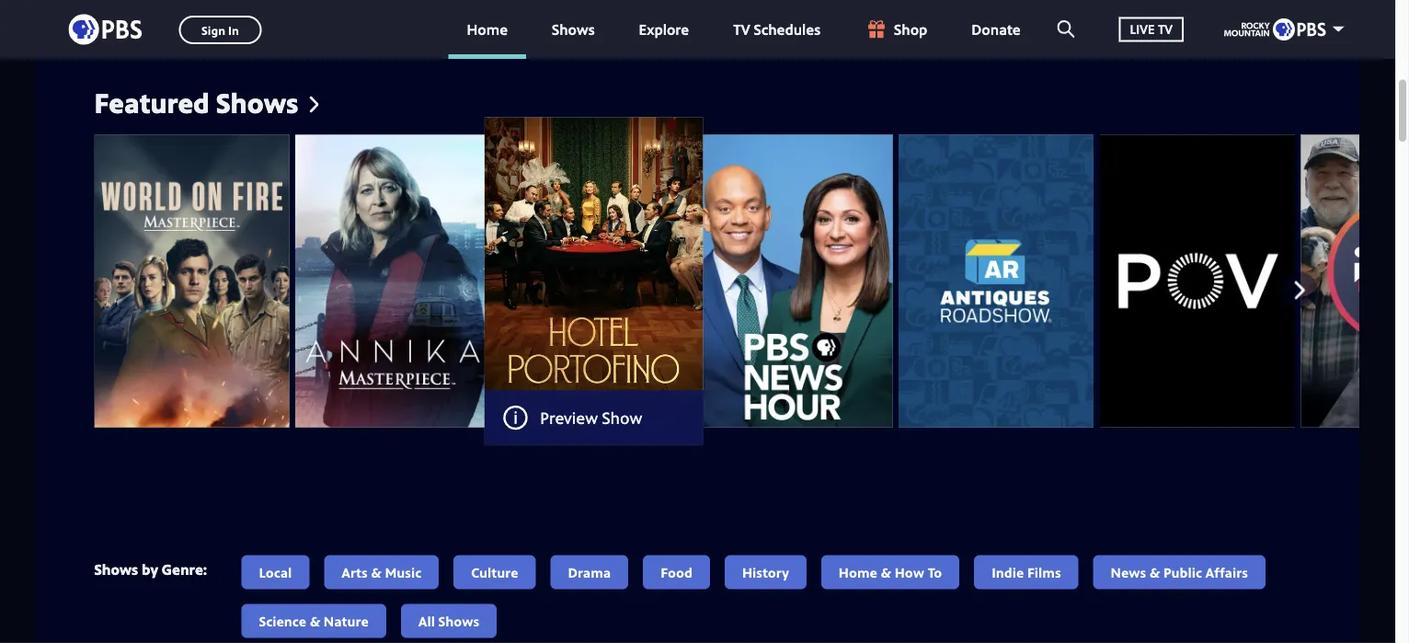 Task type: describe. For each thing, give the bounding box(es) containing it.
rmpbs image
[[1225, 18, 1326, 40]]

1 horizontal spatial tv
[[1158, 20, 1173, 38]]

news
[[1111, 563, 1147, 582]]

food link
[[643, 556, 710, 590]]

home & how to
[[839, 563, 942, 582]]

shop
[[894, 19, 928, 39]]

preview show
[[540, 407, 642, 429]]

all shows link
[[401, 605, 497, 639]]

indie films
[[992, 563, 1061, 582]]

annika image
[[296, 135, 491, 428]]

drama link
[[551, 556, 629, 590]]

music
[[385, 563, 422, 582]]

& for science
[[310, 612, 320, 631]]

culture
[[471, 563, 519, 582]]

& for arts
[[371, 563, 382, 582]]

arts & music link
[[324, 556, 439, 590]]

search image
[[1058, 20, 1075, 38]]

to
[[928, 563, 942, 582]]

genre:
[[162, 559, 207, 579]]

pov image
[[1100, 135, 1295, 428]]

live
[[1130, 20, 1155, 38]]

local link
[[242, 556, 309, 590]]

shows by genre:
[[94, 559, 207, 579]]

how
[[895, 563, 925, 582]]

independent lens image
[[1302, 135, 1410, 428]]

drama
[[568, 563, 611, 582]]

preview show button
[[485, 391, 704, 445]]

live tv
[[1130, 20, 1173, 38]]

tv schedules
[[734, 19, 821, 39]]

& for news
[[1150, 563, 1161, 582]]

& for home
[[881, 563, 892, 582]]

show
[[602, 407, 642, 429]]

explore
[[639, 19, 689, 39]]

home & how to link
[[822, 556, 960, 590]]

food
[[661, 563, 693, 582]]

shows link
[[534, 0, 613, 59]]



Task type: locate. For each thing, give the bounding box(es) containing it.
home for home & how to
[[839, 563, 878, 582]]

tv inside "link"
[[734, 19, 750, 39]]

history link
[[725, 556, 807, 590]]

hotel portofino image
[[485, 118, 703, 445]]

next slide image
[[1286, 272, 1313, 309]]

preview
[[540, 407, 598, 429]]

donate link
[[954, 0, 1039, 59]]

history
[[742, 563, 789, 582]]

shop link
[[847, 0, 946, 59]]

science
[[259, 612, 306, 631]]

home
[[467, 19, 508, 39], [839, 563, 878, 582]]

home for home
[[467, 19, 508, 39]]

home left how
[[839, 563, 878, 582]]

arts & music
[[342, 563, 422, 582]]

science & nature
[[259, 612, 369, 631]]

0 horizontal spatial tv
[[734, 19, 750, 39]]

indie films link
[[975, 556, 1079, 590]]

affairs
[[1206, 563, 1249, 582]]

donate
[[972, 19, 1021, 39]]

shows inside 'link'
[[552, 19, 595, 39]]

home link
[[449, 0, 526, 59]]

featured
[[94, 84, 210, 121]]

& left how
[[881, 563, 892, 582]]

& inside science & nature link
[[310, 612, 320, 631]]

films
[[1028, 563, 1061, 582]]

schedules
[[754, 19, 821, 39]]

tv right live
[[1158, 20, 1173, 38]]

public
[[1164, 563, 1203, 582]]

news & public affairs
[[1111, 563, 1249, 582]]

pbs image
[[69, 9, 142, 50]]

1 vertical spatial home
[[839, 563, 878, 582]]

explore link
[[621, 0, 708, 59]]

tv schedules link
[[715, 0, 839, 59]]

news & public affairs link
[[1094, 556, 1266, 590]]

local
[[259, 563, 292, 582]]

featured shows link
[[94, 84, 319, 121]]

&
[[371, 563, 382, 582], [881, 563, 892, 582], [1150, 563, 1161, 582], [310, 612, 320, 631]]

by
[[142, 559, 158, 579]]

& right arts
[[371, 563, 382, 582]]

& left nature
[[310, 612, 320, 631]]

all shows
[[418, 612, 480, 631]]

featured shows
[[94, 84, 299, 121]]

arts
[[342, 563, 368, 582]]

1 horizontal spatial home
[[839, 563, 878, 582]]

world on fire image
[[94, 135, 289, 428]]

& right news
[[1150, 563, 1161, 582]]

pbs newshour image
[[698, 135, 893, 428]]

0 vertical spatial home
[[467, 19, 508, 39]]

home left the shows 'link'
[[467, 19, 508, 39]]

all
[[418, 612, 435, 631]]

& inside arts & music link
[[371, 563, 382, 582]]

0 horizontal spatial home
[[467, 19, 508, 39]]

& inside news & public affairs link
[[1150, 563, 1161, 582]]

live tv link
[[1101, 0, 1203, 59]]

indie
[[992, 563, 1024, 582]]

tv left schedules
[[734, 19, 750, 39]]

& inside home & how to link
[[881, 563, 892, 582]]

nature
[[324, 612, 369, 631]]

tv
[[734, 19, 750, 39], [1158, 20, 1173, 38]]

antiques roadshow image
[[899, 135, 1094, 428]]

shows
[[552, 19, 595, 39], [216, 84, 299, 121], [94, 559, 138, 579], [438, 612, 480, 631]]

culture link
[[454, 556, 536, 590]]

science & nature link
[[242, 605, 386, 639]]



Task type: vqa. For each thing, say whether or not it's contained in the screenshot.
News & Public Affairs at right
yes



